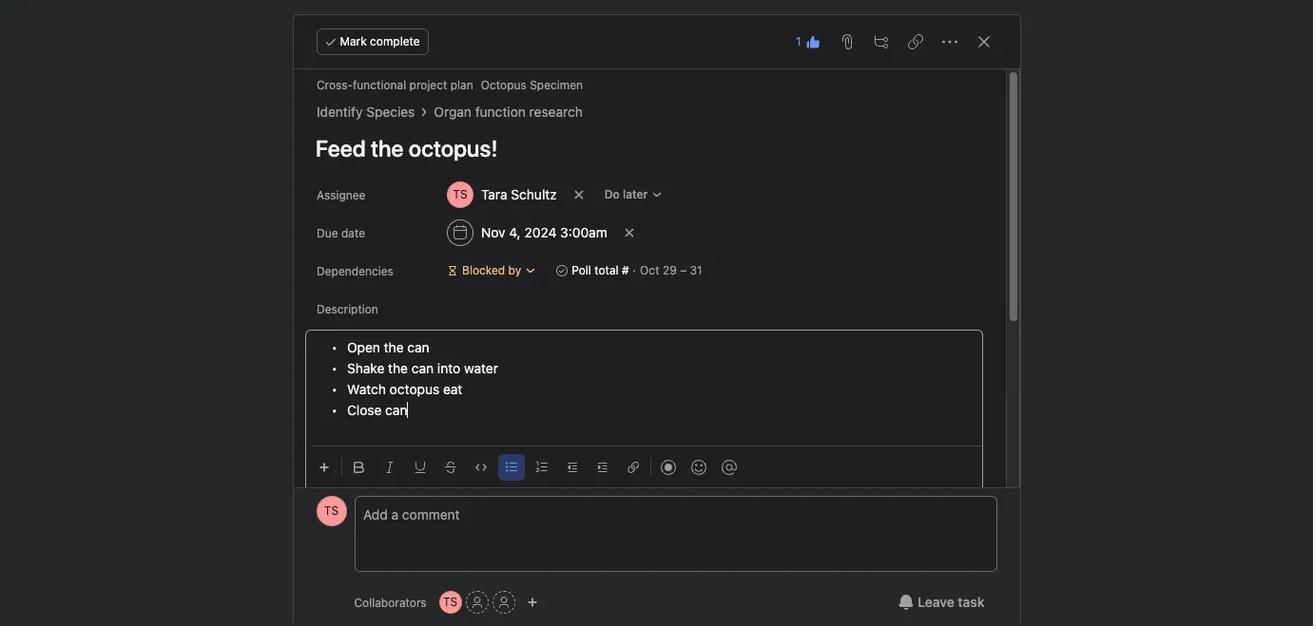 Task type: describe. For each thing, give the bounding box(es) containing it.
schultz
[[511, 186, 557, 203]]

by
[[508, 264, 521, 278]]

#
[[622, 264, 629, 278]]

blocked
[[462, 264, 505, 278]]

bold image
[[353, 462, 365, 474]]

close
[[347, 402, 381, 419]]

open
[[347, 340, 380, 356]]

function
[[475, 104, 525, 120]]

2024
[[524, 225, 556, 241]]

identify
[[316, 104, 362, 120]]

plan
[[450, 78, 473, 92]]

underline image
[[414, 462, 426, 474]]

octopus
[[389, 381, 439, 398]]

nov
[[481, 225, 505, 241]]

due
[[316, 226, 338, 241]]

main content inside feed the octopus! dialog
[[295, 69, 983, 627]]

increase list indent image
[[597, 462, 608, 474]]

do later button
[[596, 182, 671, 208]]

identify species
[[316, 104, 415, 120]]

assignee
[[316, 188, 365, 203]]

attachments: add a file to this task, feed the octopus! image
[[840, 34, 855, 49]]

octopus specimen link
[[481, 78, 583, 92]]

record a video image
[[661, 460, 676, 476]]

feed the octopus! dialog
[[293, 15, 1020, 627]]

tara schultz
[[481, 186, 557, 203]]

1 vertical spatial ts button
[[439, 592, 462, 615]]

numbered list image
[[536, 462, 547, 474]]

oct 29 – 31
[[640, 264, 702, 278]]

decrease list indent image
[[566, 462, 578, 474]]

toolbar inside feed the octopus! dialog
[[311, 446, 983, 489]]

cross-functional project plan link
[[316, 78, 473, 92]]

functional
[[352, 78, 406, 92]]

poll
[[571, 264, 591, 278]]

organ function research link
[[434, 102, 583, 123]]

link image
[[627, 462, 639, 474]]

0 vertical spatial ts button
[[316, 497, 347, 527]]

mark
[[340, 34, 367, 49]]

tara
[[481, 186, 507, 203]]

later
[[623, 187, 648, 202]]

clear due date image
[[623, 227, 635, 239]]

species
[[366, 104, 415, 120]]

dependencies
[[316, 264, 393, 279]]

3:00am
[[560, 225, 607, 241]]

1 vertical spatial the
[[388, 361, 408, 377]]

do later
[[604, 187, 648, 202]]

specimen
[[530, 78, 583, 92]]

total
[[594, 264, 618, 278]]

mark complete
[[340, 34, 420, 49]]

do
[[604, 187, 619, 202]]

0 vertical spatial ts
[[324, 504, 339, 518]]

remove assignee image
[[573, 189, 584, 201]]



Task type: vqa. For each thing, say whether or not it's contained in the screenshot.
topmost SEE DETAILS, THOUGHT ZONE (BRAINSTORM SPACE) Icon
no



Task type: locate. For each thing, give the bounding box(es) containing it.
complete
[[370, 34, 420, 49]]

1 vertical spatial ts
[[443, 595, 458, 610]]

Task Name text field
[[303, 127, 983, 170]]

toolbar
[[311, 446, 983, 489]]

1 horizontal spatial ts button
[[439, 592, 462, 615]]

the right 'open'
[[384, 340, 403, 356]]

collaborators
[[354, 596, 427, 610]]

cross-
[[316, 78, 352, 92]]

tara schultz button
[[438, 178, 565, 212]]

ts
[[324, 504, 339, 518], [443, 595, 458, 610]]

nov 4, 2024 3:00am
[[481, 225, 607, 241]]

leave task button
[[887, 586, 997, 620]]

description
[[316, 303, 378, 317]]

4,
[[509, 225, 521, 241]]

blocked by button
[[438, 258, 545, 284]]

project
[[409, 78, 447, 92]]

main content
[[295, 69, 983, 627]]

leave
[[918, 595, 955, 611]]

watch
[[347, 381, 386, 398]]

insert an object image
[[318, 462, 330, 474]]

0 vertical spatial can
[[407, 340, 429, 356]]

ts button down insert an object image
[[316, 497, 347, 527]]

shake
[[347, 361, 384, 377]]

organ
[[434, 104, 471, 120]]

the
[[384, 340, 403, 356], [388, 361, 408, 377]]

nov 4, 2024 3:00am button
[[438, 216, 616, 250]]

task
[[958, 595, 985, 611]]

can
[[407, 340, 429, 356], [411, 361, 433, 377], [385, 402, 407, 419]]

ts button
[[316, 497, 347, 527], [439, 592, 462, 615]]

research
[[529, 104, 583, 120]]

octopus
[[481, 78, 526, 92]]

29
[[662, 264, 677, 278]]

bulleted list image
[[506, 462, 517, 474]]

1 horizontal spatial ts
[[443, 595, 458, 610]]

ts right collaborators
[[443, 595, 458, 610]]

more actions for this task image
[[942, 34, 957, 49]]

cross-functional project plan octopus specimen
[[316, 78, 583, 92]]

1 vertical spatial can
[[411, 361, 433, 377]]

strikethrough image
[[445, 462, 456, 474]]

copy task link image
[[908, 34, 923, 49]]

ts button right collaborators
[[439, 592, 462, 615]]

–
[[680, 264, 686, 278]]

emoji image
[[691, 460, 706, 476]]

0 horizontal spatial ts
[[324, 504, 339, 518]]

identify species link
[[316, 102, 415, 123]]

1 button
[[790, 29, 826, 55]]

leave task
[[918, 595, 985, 611]]

code image
[[475, 462, 487, 474]]

collapse task pane image
[[976, 34, 992, 49]]

ts down insert an object image
[[324, 504, 339, 518]]

0 horizontal spatial ts button
[[316, 497, 347, 527]]

add subtask image
[[874, 34, 889, 49]]

blocked by
[[462, 264, 521, 278]]

the up 'octopus'
[[388, 361, 408, 377]]

open the can shake the can into water watch octopus eat close can
[[347, 340, 498, 419]]

main content containing identify species
[[295, 69, 983, 627]]

into
[[437, 361, 460, 377]]

organ function research
[[434, 104, 583, 120]]

add or remove collaborators image
[[527, 597, 538, 609]]

2 vertical spatial can
[[385, 402, 407, 419]]

eat
[[443, 381, 462, 398]]

poll total #
[[571, 264, 629, 278]]

mark complete button
[[316, 29, 429, 55]]

due date
[[316, 226, 365, 241]]

0 vertical spatial the
[[384, 340, 403, 356]]

oct
[[640, 264, 659, 278]]

water
[[464, 361, 498, 377]]

at mention image
[[722, 460, 737, 476]]

italics image
[[384, 462, 395, 474]]

31
[[690, 264, 702, 278]]

1
[[796, 34, 801, 49]]

date
[[341, 226, 365, 241]]



